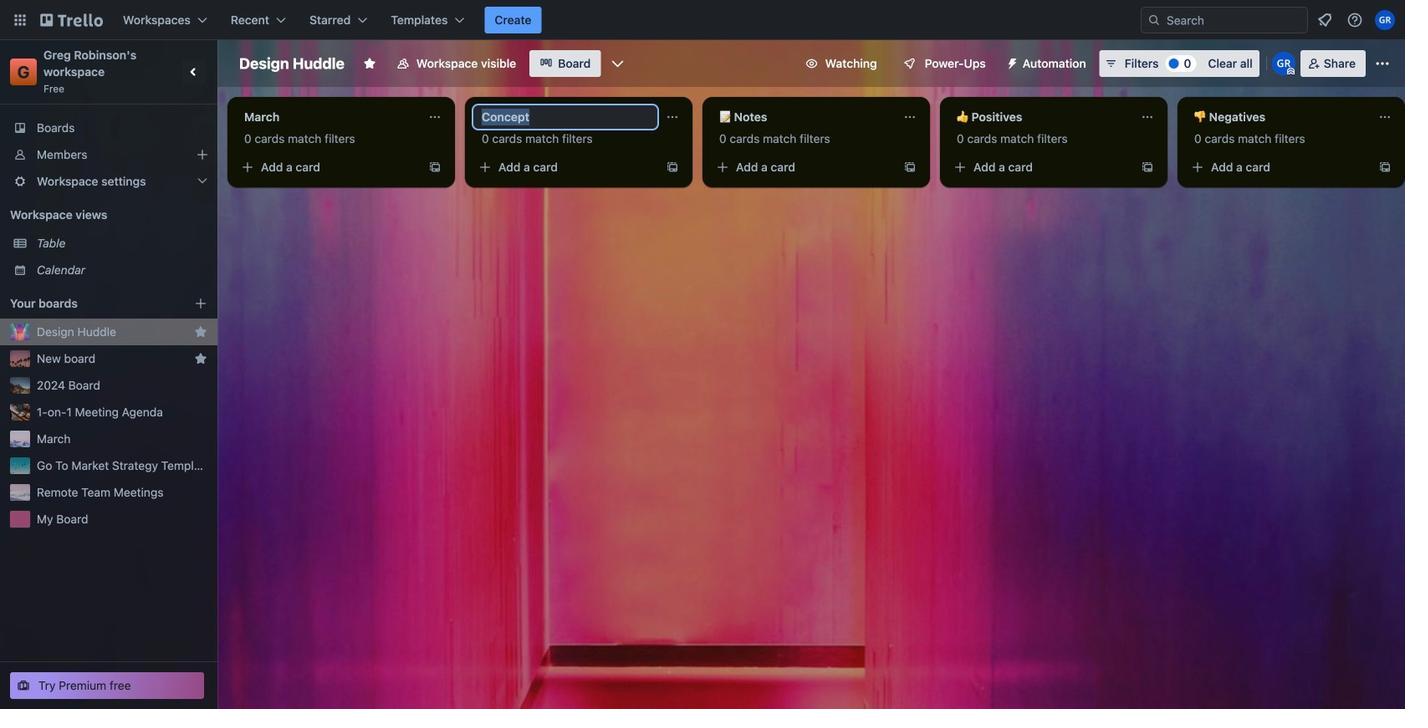 Task type: locate. For each thing, give the bounding box(es) containing it.
create from template… image
[[428, 161, 442, 174], [666, 161, 679, 174], [1378, 161, 1392, 174]]

your boards with 8 items element
[[10, 294, 169, 314]]

customize views image
[[609, 55, 626, 72]]

1 create from template… image from the left
[[903, 161, 917, 174]]

1 horizontal spatial create from template… image
[[666, 161, 679, 174]]

0 horizontal spatial create from template… image
[[903, 161, 917, 174]]

0 vertical spatial starred icon image
[[194, 325, 207, 339]]

greg robinson (gregrobinson96) image right open information menu icon
[[1375, 10, 1395, 30]]

greg robinson (gregrobinson96) image down search field
[[1272, 52, 1295, 75]]

create from template… image
[[903, 161, 917, 174], [1141, 161, 1154, 174]]

0 vertical spatial greg robinson (gregrobinson96) image
[[1375, 10, 1395, 30]]

None text field
[[709, 104, 897, 130], [947, 104, 1134, 130], [1184, 104, 1372, 130], [709, 104, 897, 130], [947, 104, 1134, 130], [1184, 104, 1372, 130]]

this member is an admin of this board. image
[[1287, 68, 1294, 75]]

back to home image
[[40, 7, 103, 33]]

2 starred icon image from the top
[[194, 352, 207, 365]]

0 horizontal spatial create from template… image
[[428, 161, 442, 174]]

1 vertical spatial starred icon image
[[194, 352, 207, 365]]

primary element
[[0, 0, 1405, 40]]

greg robinson (gregrobinson96) image
[[1375, 10, 1395, 30], [1272, 52, 1295, 75]]

star or unstar board image
[[363, 57, 376, 70]]

1 starred icon image from the top
[[194, 325, 207, 339]]

starred icon image
[[194, 325, 207, 339], [194, 352, 207, 365]]

1 horizontal spatial create from template… image
[[1141, 161, 1154, 174]]

0 horizontal spatial greg robinson (gregrobinson96) image
[[1272, 52, 1295, 75]]

2 horizontal spatial create from template… image
[[1378, 161, 1392, 174]]



Task type: vqa. For each thing, say whether or not it's contained in the screenshot.
✋🏿 Move anything from doing to done here link
no



Task type: describe. For each thing, give the bounding box(es) containing it.
Board name text field
[[231, 50, 353, 77]]

workspace navigation collapse icon image
[[182, 60, 206, 84]]

sm image
[[999, 50, 1023, 74]]

open information menu image
[[1347, 12, 1363, 28]]

add board image
[[194, 297, 207, 310]]

0 notifications image
[[1315, 10, 1335, 30]]

Search field
[[1161, 8, 1307, 32]]

1 create from template… image from the left
[[428, 161, 442, 174]]

1 horizontal spatial greg robinson (gregrobinson96) image
[[1375, 10, 1395, 30]]

3 create from template… image from the left
[[1378, 161, 1392, 174]]

2 create from template… image from the left
[[1141, 161, 1154, 174]]

Concept text field
[[472, 104, 659, 130]]

1 vertical spatial greg robinson (gregrobinson96) image
[[1272, 52, 1295, 75]]

2 create from template… image from the left
[[666, 161, 679, 174]]

show menu image
[[1374, 55, 1391, 72]]

search image
[[1147, 13, 1161, 27]]



